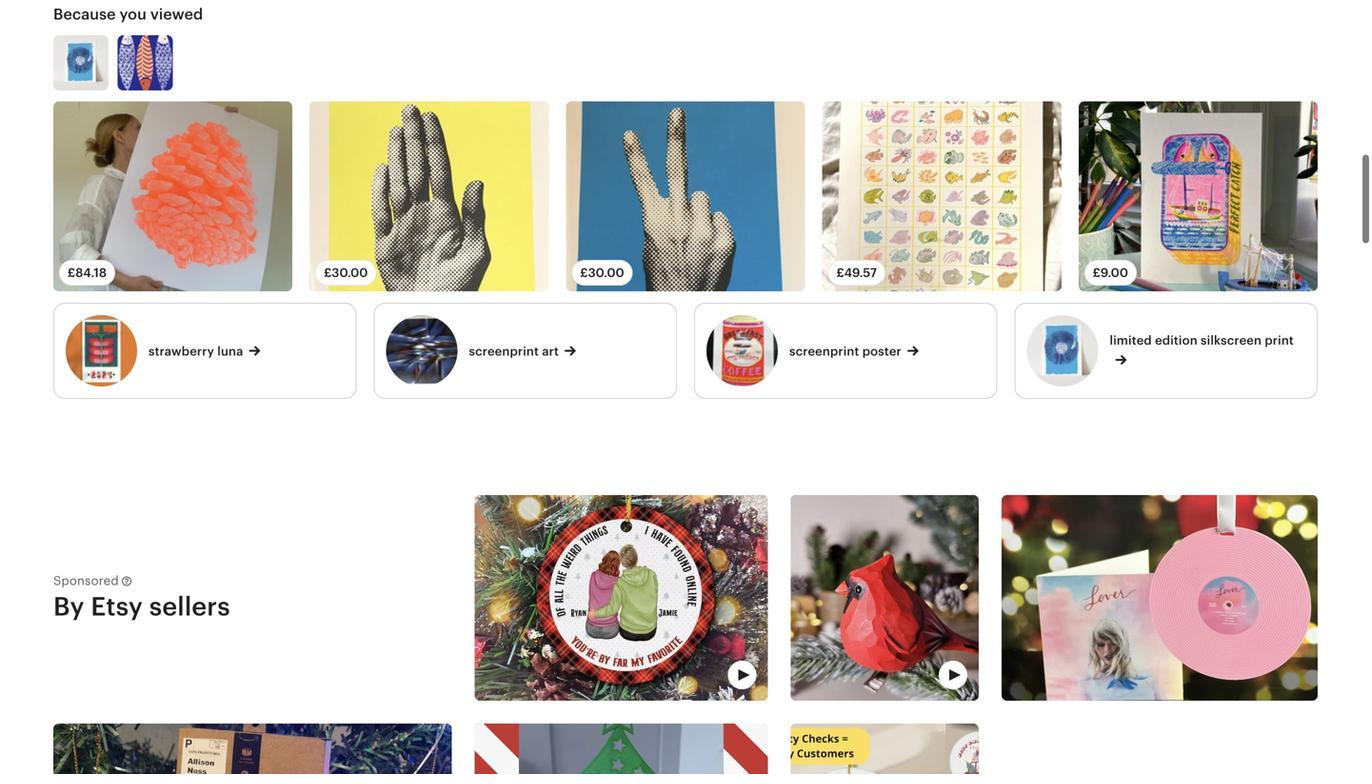 Task type: locate. For each thing, give the bounding box(es) containing it.
screenprint for screenprint art
[[469, 345, 539, 359]]

4 £ from the left
[[837, 266, 845, 280]]

0 horizontal spatial screenprint
[[469, 345, 539, 359]]

1 £ from the left
[[68, 266, 75, 280]]

screenprint left art
[[469, 345, 539, 359]]

sellers
[[149, 592, 230, 622]]

2 £ 30.00 from the left
[[581, 266, 625, 280]]

0 horizontal spatial 30.00
[[332, 266, 368, 280]]

5 £ from the left
[[1094, 266, 1101, 280]]

mini christmas tree decoration for your desk image
[[475, 724, 769, 775]]

edition
[[1156, 334, 1198, 348]]

strawberry
[[149, 345, 214, 359]]

£ for paper - hand-pulled silkscreen print image
[[324, 266, 332, 280]]

1 30.00 from the left
[[332, 266, 368, 280]]

by
[[53, 592, 85, 622]]

screenprint for screenprint poster
[[790, 345, 860, 359]]

paper - hand-pulled silkscreen print image
[[310, 101, 549, 291]]

neon pine grande | screen printing image
[[53, 101, 293, 291]]

1 £ 30.00 from the left
[[324, 266, 368, 280]]

etsy
[[91, 592, 143, 622]]

3 £ from the left
[[581, 266, 588, 280]]

£ 84.18
[[68, 266, 107, 280]]

print
[[1266, 334, 1295, 348]]

£ for scissors : hand-pulled silkscreen print image
[[581, 266, 588, 280]]

2 screenprint from the left
[[790, 345, 860, 359]]

1 horizontal spatial 30.00
[[588, 266, 625, 280]]

1 horizontal spatial screenprint
[[790, 345, 860, 359]]

screenprint left poster
[[790, 345, 860, 359]]

2 30.00 from the left
[[588, 266, 625, 280]]

screenprint poster
[[790, 345, 902, 359]]

9.00
[[1101, 266, 1129, 280]]

2 £ from the left
[[324, 266, 332, 280]]

screenprint
[[469, 345, 539, 359], [790, 345, 860, 359]]

30.00
[[332, 266, 368, 280], [588, 266, 625, 280]]

£ 30.00
[[324, 266, 368, 280], [581, 266, 625, 280]]

1 screenprint from the left
[[469, 345, 539, 359]]

screenprint art
[[469, 345, 559, 359]]

because you viewed
[[53, 6, 203, 23]]

0 horizontal spatial £ 30.00
[[324, 266, 368, 280]]

luna
[[218, 345, 243, 359]]

£ 49.57
[[837, 266, 877, 280]]

£
[[68, 266, 75, 280], [324, 266, 332, 280], [581, 266, 588, 280], [837, 266, 845, 280], [1094, 266, 1101, 280]]

1 horizontal spatial £ 30.00
[[581, 266, 625, 280]]



Task type: describe. For each thing, give the bounding box(es) containing it.
£ for neon pine grande | screen printing 'image' on the top left
[[68, 266, 75, 280]]

modern art screenprint scandinavian style  - 3 fish art print - indigo wall art - silkscreen modern print coastal kitchen art - three fish image
[[118, 35, 173, 91]]

fish grid - large riso print image
[[823, 101, 1062, 291]]

poster
[[863, 345, 902, 359]]

by etsy sellers
[[53, 592, 230, 622]]

84.18
[[75, 266, 107, 280]]

art
[[542, 345, 559, 359]]

30.00 for scissors : hand-pulled silkscreen print image
[[588, 266, 625, 280]]

limited
[[1110, 334, 1153, 348]]

£ for perfect catch - risograph print. - sardine tin artwork. image
[[1094, 266, 1101, 280]]

because
[[53, 6, 116, 23]]

sponsored
[[53, 574, 119, 589]]

viewed
[[150, 6, 203, 23]]

strawberry luna
[[149, 345, 243, 359]]

£ 30.00 for paper - hand-pulled silkscreen print image
[[324, 266, 368, 280]]

screenprint music fan record player art print record art wood texture vinyl lp art silkscreen - nature sounds - indigo blue - wall art decor image
[[53, 35, 109, 91]]

enchanting handcrafted clip-on bird ornaments for christmas trees – vibrant, artisanal, and unique holiday decorations image
[[791, 495, 979, 701]]

scissors : hand-pulled silkscreen print image
[[566, 101, 806, 291]]

£ 30.00 for scissors : hand-pulled silkscreen print image
[[581, 266, 625, 280]]

30.00 for paper - hand-pulled silkscreen print image
[[332, 266, 368, 280]]

perfect catch - risograph print. - sardine tin artwork. image
[[1079, 101, 1319, 291]]

silkscreen
[[1201, 334, 1262, 348]]

first christmas adulting, personalized ceramic ornament, holiday keepsake gift image
[[791, 724, 979, 775]]

49.57
[[845, 266, 877, 280]]

personalized shipping box ornament, shopping lover gift ornament, mini box ornament image
[[53, 724, 452, 775]]

you
[[120, 6, 147, 23]]

pink lover ornament— mini vinyl for your christmas tree image
[[1002, 495, 1319, 701]]

£ 9.00
[[1094, 266, 1129, 280]]

personalized couple ornament, couple christmas ornament, of all the weird things i have found online, online dating ornament, gift for her image
[[475, 495, 769, 701]]

£ for fish grid - large riso print image
[[837, 266, 845, 280]]

limited edition silkscreen print
[[1110, 334, 1295, 348]]



Task type: vqa. For each thing, say whether or not it's contained in the screenshot.
"STRAWBERRY"
yes



